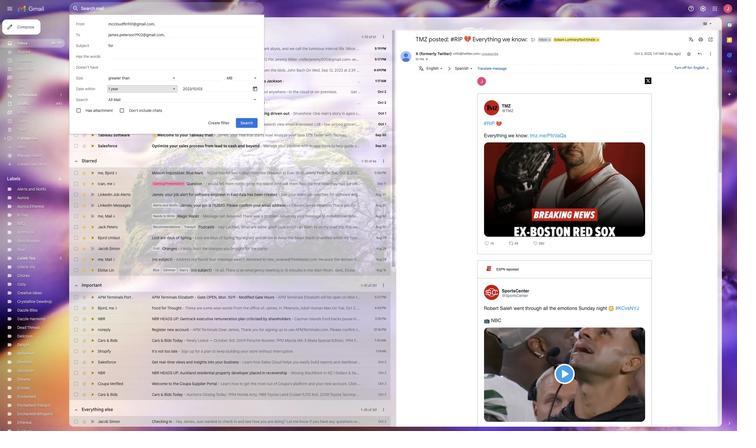 Task type: locate. For each thing, give the bounding box(es) containing it.
1 jeep from the left
[[413, 392, 421, 397]]

15 row from the top
[[69, 211, 391, 222]]

important inside tab panel
[[82, 34, 102, 39]]

plan down —
[[204, 349, 211, 354]]

0 horizontal spatial engineer
[[211, 192, 226, 197]]

sportscenter's avatar image
[[484, 285, 499, 300]]

- right mark
[[204, 171, 206, 176]]

0 horizontal spatial my
[[324, 225, 329, 230]]

create for create new label
[[17, 162, 29, 167]]

important according to google magic., sent only to me switch for tableau software
[[90, 89, 95, 95]]

3 ﻿͏ from the left
[[297, 349, 297, 354]]

notifs inside labels navigation
[[36, 187, 46, 192]]

out inside starred tab panel
[[378, 236, 383, 240]]

aurora up aurora ethereal link
[[17, 196, 29, 200]]

1 dazzle from the top
[[17, 308, 29, 313]]

of right gorge
[[164, 46, 168, 51]]

terminals for port
[[107, 295, 123, 300]]

260
[[538, 242, 545, 246]]

(no down fruit
[[152, 257, 158, 262]]

important tab panel
[[69, 276, 541, 400]]

what
[[241, 225, 250, 230]]

alerts for alerts and notifs
[[17, 187, 27, 192]]

idolatry
[[190, 68, 203, 73]]

cars & bids up shopify
[[98, 338, 118, 343]]

alerts and notifs james, your pin is 782820. please confirm your email address -
[[153, 203, 289, 208]]

– left 331
[[362, 408, 364, 412]]

too inside starred tab panel
[[384, 236, 390, 240]]

executive
[[197, 317, 213, 322]]

2 you're from the left
[[500, 68, 511, 73]]

and left unread on the left top of the page
[[103, 34, 111, 39]]

0 horizontal spatial get
[[152, 360, 158, 365]]

in
[[255, 46, 258, 51], [440, 90, 443, 94], [227, 192, 230, 197], [274, 236, 277, 240], [281, 268, 284, 273], [304, 268, 307, 273], [262, 371, 265, 376], [234, 419, 237, 424]]

1 salesforce from the top
[[98, 144, 117, 148]]

1 vertical spatial today
[[173, 392, 183, 397]]

1 vertical spatial up:
[[173, 317, 179, 322]]

sep 30 for salesforce
[[376, 144, 386, 148]]

10 inside important tab panel
[[364, 284, 368, 288]]

10 inside starred tab panel
[[365, 159, 368, 163]]

i left can
[[295, 225, 296, 230]]

food for thought - these are some wise words from the office of: james. h. peterson, adult human man on tue, oct 3, 2023 at 4:45 pm bjord umlaut <sicritbjordd@gmail.com> wrote: whoever fights monsters should see to
[[152, 306, 533, 311]]

1 got from the left
[[152, 90, 159, 94]]

- left the see
[[278, 192, 280, 197]]

on
[[378, 46, 383, 51], [219, 57, 224, 62], [306, 68, 311, 73], [332, 306, 337, 311]]

1 retweet image from the top
[[509, 241, 514, 246]]

business
[[224, 360, 239, 365]]

2 horizontal spatial all
[[543, 306, 548, 311]]

reply image
[[484, 426, 490, 431]]

—
[[209, 338, 213, 343]]

new inside important tab panel
[[167, 327, 174, 332]]

create
[[208, 121, 220, 125], [17, 162, 29, 167]]

skin
[[472, 236, 479, 240]]

tmz's photo image
[[484, 143, 645, 235]]

1 vertical spatial all
[[468, 90, 472, 94]]

starred inside button
[[82, 158, 97, 164]]

1 vertical spatial get
[[152, 360, 158, 365]]

1 inside starred tab panel
[[362, 159, 363, 163]]

welcome inside important tab panel
[[152, 382, 168, 386]]

jacob inside starred tab panel
[[98, 246, 109, 251]]

labels navigation
[[0, 17, 69, 431]]

x for xbox game pass posted: one like and we will add a new game - ‌ ‌ ‌ ‌ ‌ ‌ ‌ ‌ ‌ ‌ ‌ ‌ ‌ ‌ ‌ ‌ ‌ ‌ ‌ ‌ ‌ ‌ ‌ ‌ ‌ ‌ ‌ ‌ ‌ ‌ ‌ ‌ ‌ ‌ ‌ ‌ ‌ ‌ ‌ ‌ ‌ ‌ ‌ ‌ ‌ ‌ ‌ ‌ ‌ ‌ ‌ ‌ ‌ ‌ ‌ ‌ ‌ ‌ ‌ ‌ ‌ ‌ ‌ ‌ ‌ ‌ ‌ ‌ ‌ ‌ ‌ ‌ ‌ ‌ ‌ ‌ ‌ ‌ ‌ ‌ ‌ ‌ ‌ ‌ ‌ ‌ ‌ ‌ ‌ ‌ ‌ ‌ ‌ ‌ ‌ ‌ ‌ ‌ ‌ ‌ ‌
[[98, 100, 101, 105]]

enchanted up ethereal link
[[17, 412, 36, 417]]

1 vertical spatial blue
[[17, 247, 25, 252]]

0 vertical spatial 10
[[365, 35, 368, 39]]

of right 25
[[369, 408, 372, 412]]

2 row from the top
[[69, 54, 444, 65]]

have left "any"
[[320, 419, 328, 424]]

1 inbox section options image from the top
[[381, 34, 386, 39]]

pm inside important tab panel
[[380, 306, 385, 311]]

2 dazzle from the top
[[17, 317, 29, 322]]

15 ﻿͏ from the left
[[309, 349, 309, 354]]

2 aurora from the top
[[17, 204, 29, 209]]

alerts inside labels navigation
[[17, 187, 27, 192]]

from inside important tab panel
[[234, 306, 242, 311]]

some inside important tab panel
[[203, 306, 213, 311]]

1 aug 28 from the top
[[376, 247, 386, 251]]

inbox for inbox button
[[539, 37, 547, 42]]

2 gate from the left
[[255, 295, 263, 300]]

1 vertical spatial within
[[333, 236, 343, 240]]

1 vertical spatial (formerly
[[101, 79, 119, 84]]

1 for 1
[[60, 93, 62, 97]]

0 horizontal spatial all mail
[[17, 110, 29, 115]]

2 software from the top
[[113, 133, 130, 138]]

1 vertical spatial salesforce
[[98, 360, 116, 365]]

1 vertical spatial or
[[442, 257, 446, 262]]

2 got from the left
[[395, 90, 401, 94]]

0 vertical spatial know:
[[512, 36, 528, 43]]

good left podcasts
[[268, 225, 277, 230]]

plan
[[238, 317, 246, 322], [204, 349, 211, 354]]

2023,
[[645, 52, 653, 56]]

you're right do! on the top
[[500, 68, 511, 73]]

None checkbox
[[74, 143, 79, 149], [74, 170, 79, 176], [74, 192, 79, 197], [74, 203, 79, 208], [74, 214, 79, 219], [74, 349, 79, 354], [74, 381, 79, 387], [74, 392, 79, 398], [74, 143, 79, 149], [74, 170, 79, 176], [74, 192, 79, 197], [74, 203, 79, 208], [74, 214, 79, 219], [74, 349, 79, 354], [74, 381, 79, 387], [74, 392, 79, 398]]

couldn't
[[382, 257, 396, 262]]

tmz posted: #rip
[[416, 36, 464, 43]]

1 aurora from the top
[[17, 196, 29, 200]]

within inside starred tab panel
[[333, 236, 343, 240]]

, up the eloise lin
[[103, 257, 104, 262]]

1 horizontal spatial #rip
[[484, 121, 495, 126]]

salesforce down shopify
[[98, 360, 116, 365]]

inbox section options image up 5:19 pm
[[381, 34, 386, 39]]

2 days from the left
[[210, 236, 218, 240]]

in right the end
[[255, 46, 258, 51]]

25 row from the top
[[69, 335, 541, 346]]

31 ﻿͏ from the left
[[324, 349, 324, 354]]

the right keep
[[288, 236, 294, 240]]

welcome inside important and unread tab panel
[[157, 133, 174, 138]]

up: inside important and unread tab panel
[[175, 111, 181, 116]]

salesforce for optimize your sales process from lead to cash and beyond
[[98, 144, 117, 148]]

2 inside 'ican , me 2'
[[113, 182, 115, 186]]

19 ﻿͏ from the left
[[312, 349, 312, 354]]

1 inside date within list box
[[108, 87, 110, 91]]

data?
[[402, 90, 412, 94]]

row containing eloise lin
[[69, 265, 391, 276]]

tmz inside row
[[152, 79, 160, 84]]

whispers
[[37, 412, 52, 417]]

4 30 from the top
[[383, 203, 386, 207]]

or inside starred tab panel
[[442, 257, 446, 262]]

size list box
[[108, 75, 177, 81]]

1 horizontal spatial peterson
[[448, 46, 463, 51]]

apm up food
[[152, 295, 160, 300]]

support image
[[688, 5, 695, 12]]

starred tab panel
[[69, 151, 525, 276]]

is inside important and unread tab panel
[[204, 68, 207, 73]]

0 vertical spatial subject)
[[159, 257, 173, 262]]

0 horizontal spatial eloise
[[98, 268, 108, 273]]

me right ican
[[107, 181, 112, 186]]

all mail inside labels navigation
[[17, 110, 29, 115]]

– inside everything else tab panel
[[362, 408, 364, 412]]

at left 1:22
[[257, 57, 260, 62]]

hi left terry,
[[364, 57, 367, 62]]

simon inside starred tab panel
[[109, 246, 120, 251]]

remuneration
[[214, 317, 237, 322]]

all
[[108, 97, 113, 102], [17, 110, 22, 115]]

0 horizontal spatial need
[[359, 419, 367, 424]]

1 for 1 – 10 of 251
[[361, 284, 362, 288]]

👋 image
[[152, 133, 157, 138]]

birthdaze link
[[17, 230, 34, 235]]

1 sep 30 from the top
[[376, 133, 386, 137]]

2 inside bjord 2
[[116, 47, 118, 51]]

2 vertical spatial 10
[[364, 284, 368, 288]]

2 vertical spatial (formerly
[[101, 100, 119, 105]]

me inside important tab panel
[[109, 306, 114, 311]]

message right the translate
[[493, 66, 507, 71]]

0 vertical spatial with
[[240, 90, 247, 94]]

(formerly for tmz posted: jodie turner-smith files for divorce from joshua jackson - ‌ ‌ ‌ ‌ ‌ ‌ ‌ ‌ ‌ ‌ ‌ ‌ ‌ ‌ ‌ ‌ ‌ ‌ ‌ ‌ ‌ ‌ ‌ ‌ ‌ ‌ ‌ ‌ ‌ ‌ ‌ ‌ ‌ ‌ ‌ ‌ ‌ ‌ ‌ ‌ ‌ ‌ ‌ ‌ ‌ ‌ ‌ ‌ ‌ ‌ ‌ ‌ ‌ ‌ ‌ ‌ ‌ ‌ ‌ ‌ ‌ ‌ ‌ ‌ ‌ ‌ ‌ ‌ ‌ ‌ ‌ ‌ ‌ ‌ ‌ ‌ ‌ ‌ ‌ ‌ ‌ ‌ ‌ ‌ ‌ ‌ ‌ ‌ ‌ ‌ ‌ ‌ ‌ ‌ ‌ ‌ ‌ ‌ ‌ ‌ ‌
[[101, 79, 119, 84]]

0 horizontal spatial man
[[179, 57, 186, 62]]

a up laughs.
[[218, 46, 220, 51]]

a down one
[[201, 111, 203, 116]]

create inside labels navigation
[[17, 162, 29, 167]]

0 horizontal spatial inbox
[[17, 41, 28, 46]]

all inside list box
[[108, 97, 113, 102]]

grew
[[430, 236, 439, 240]]

0 vertical spatial jacob simon
[[98, 246, 120, 251]]

jacob simon inside everything else tab panel
[[98, 419, 120, 424]]

0 horizontal spatial 16
[[383, 268, 386, 272]]

and left work
[[208, 90, 214, 94]]

has for has the words
[[76, 54, 82, 59]]

your right the see
[[289, 192, 296, 197]]

mon, right laughs.
[[225, 57, 234, 62]]

38 ﻿͏ from the left
[[331, 349, 331, 354]]

0 vertical spatial hey
[[218, 225, 225, 230]]

0 horizontal spatial create
[[17, 162, 29, 167]]

dazzle harmony link
[[17, 317, 45, 322]]

spring up address
[[180, 236, 192, 240]]

in left east
[[227, 192, 230, 197]]

are right what
[[251, 225, 257, 230]]

or inside tab panel
[[310, 90, 314, 94]]

2 spring from the left
[[224, 236, 235, 240]]

important inside tab panel
[[82, 283, 102, 288]]

important mainly because it was sent directly to you., sent only to me switch
[[90, 68, 95, 73]]

- left newly
[[184, 338, 186, 343]]

is for all,
[[237, 268, 239, 273]]

2 tableau software from the top
[[98, 133, 130, 138]]

checking
[[152, 419, 168, 424]]

1 gate from the left
[[197, 295, 206, 300]]

aug 28 for 18th row from the top of the main content containing tmz posted: #rip
[[376, 247, 386, 251]]

chats
[[17, 75, 27, 80]]

important according to google magic., sent only to me switch
[[90, 89, 95, 95], [90, 111, 95, 116]]

1 horizontal spatial search
[[241, 121, 253, 125]]

1 vertical spatial pm
[[357, 68, 362, 73]]

all inside labels navigation
[[17, 110, 22, 115]]

today
[[173, 338, 183, 343], [173, 392, 183, 397]]

wrangler
[[492, 392, 507, 397]]

0 horizontal spatial jack
[[98, 225, 106, 230]]

see left how
[[245, 419, 252, 424]]

abyss,
[[229, 46, 240, 51], [270, 46, 281, 51]]

0 vertical spatial aug 28
[[376, 247, 386, 251]]

1 vertical spatial has
[[86, 108, 92, 113]]

1994 left honda
[[228, 392, 236, 397]]

x (formerly twitter) for tmz posted: jodie turner-smith files for divorce from joshua jackson - ‌ ‌ ‌ ‌ ‌ ‌ ‌ ‌ ‌ ‌ ‌ ‌ ‌ ‌ ‌ ‌ ‌ ‌ ‌ ‌ ‌ ‌ ‌ ‌ ‌ ‌ ‌ ‌ ‌ ‌ ‌ ‌ ‌ ‌ ‌ ‌ ‌ ‌ ‌ ‌ ‌ ‌ ‌ ‌ ‌ ‌ ‌ ‌ ‌ ‌ ‌ ‌ ‌ ‌ ‌ ‌ ‌ ‌ ‌ ‌ ‌ ‌ ‌ ‌ ‌ ‌ ‌ ‌ ‌ ‌ ‌ ‌ ‌ ‌ ‌ ‌ ‌ ‌ ‌ ‌ ‌ ‌ ‌ ‌ ‌ ‌ ‌ ‌ ‌ ‌ ‌ ‌ ‌ ‌ ‌ ‌ ‌ ‌ ‌ ‌ ‌
[[98, 79, 134, 84]]

linkedin up me , mail 4
[[98, 203, 112, 208]]

terminals for elizabeth
[[161, 295, 177, 300]]

jacob simon for oct 2
[[98, 419, 120, 424]]

0 vertical spatial late
[[391, 236, 397, 240]]

dark up 1:22
[[262, 46, 269, 51]]

new inside labels navigation
[[30, 162, 37, 167]]

a right do! on the top
[[512, 68, 514, 73]]

unsubscribe
[[482, 52, 499, 56]]

z3
[[402, 338, 406, 343]]

49
[[514, 242, 518, 246]]

aurora ethereal
[[17, 204, 44, 209]]

tranquil down warez
[[184, 225, 196, 229]]

2 vertical spatial not
[[158, 349, 164, 354]]

0 vertical spatial have
[[90, 65, 98, 70]]

30 for software
[[382, 133, 386, 137]]

1 horizontal spatial gate
[[255, 295, 263, 300]]

new inside important and unread tab panel
[[246, 100, 254, 105]]

deluxe
[[505, 338, 517, 343]]

inbox inside labels navigation
[[17, 41, 28, 46]]

xbox game pass posted: one like and we will add a new game - ‌ ‌ ‌ ‌ ‌ ‌ ‌ ‌ ‌ ‌ ‌ ‌ ‌ ‌ ‌ ‌ ‌ ‌ ‌ ‌ ‌ ‌ ‌ ‌ ‌ ‌ ‌ ‌ ‌ ‌ ‌ ‌ ‌ ‌ ‌ ‌ ‌ ‌ ‌ ‌ ‌ ‌ ‌ ‌ ‌ ‌ ‌ ‌ ‌ ‌ ‌ ‌ ‌ ‌ ‌ ‌ ‌ ‌ ‌ ‌ ‌ ‌ ‌ ‌ ‌ ‌ ‌ ‌ ‌ ‌ ‌ ‌ ‌ ‌ ‌ ‌ ‌ ‌ ‌ ‌ ‌ ‌ ‌ ‌ ‌ ‌ ‌ ‌ ‌ ‌ ‌ ‌ ‌ ‌ ‌ ‌ ‌ ‌ ‌ ‌ ‌
[[152, 100, 366, 105]]

0 vertical spatial everything
[[473, 36, 501, 43]]

61 up 5:19 pm
[[373, 35, 376, 39]]

snooze image
[[142, 21, 147, 27]]

umlaut right 4:45 pm
[[396, 306, 408, 311]]

0 vertical spatial tmz
[[416, 36, 428, 43]]

all mail option
[[108, 97, 253, 102]]

– for everything else
[[362, 408, 364, 412]]

1 vertical spatial oct 1
[[378, 122, 386, 126]]

within right date
[[85, 87, 95, 91]]

1 terminals from the left
[[107, 295, 123, 300]]

1 vertical spatial man
[[324, 306, 331, 311]]

(no for (no subject) - address not found your message wasn't delivered to new_viviana@freshbelair.com because the domain freshbelair.com couldn't be found. check for typos or unnecessary spaces and try again. learn
[[152, 257, 158, 262]]

1 important according to google magic., sent only to me switch from the top
[[90, 89, 95, 95]]

some left wise
[[203, 306, 213, 311]]

has for has attachment
[[86, 108, 92, 113]]

1 linkedin from the top
[[98, 192, 112, 197]]

#rip down tmz's avatar
[[484, 121, 495, 126]]

29 ﻿͏ from the left
[[322, 349, 322, 354]]

, down bjord 2
[[110, 57, 111, 62]]

a right up
[[201, 349, 203, 354]]

toyota right '1988'
[[267, 392, 279, 397]]

up
[[190, 349, 194, 354]]

terminals left port in the bottom left of the page
[[107, 295, 123, 300]]

not inside important tab panel
[[158, 349, 164, 354]]

2009
[[237, 338, 246, 343]]

really inside starred tab panel
[[183, 246, 192, 251]]

pm right 1:22
[[268, 57, 274, 62]]

important for "important" link at the top left of the page
[[17, 67, 34, 72]]

notifs for alerts and notifs james, your pin is 782820. please confirm your email address -
[[169, 203, 178, 207]]

0 horizontal spatial umlaut
[[108, 236, 120, 240]]

1 horizontal spatial alerts
[[120, 192, 131, 197]]

salesforce inside important tab panel
[[98, 360, 116, 365]]

me left show details image
[[420, 57, 424, 61]]

2 aug 30 from the top
[[376, 203, 386, 207]]

tmz inside tmz @tmz
[[502, 104, 511, 109]]

late inside important tab panel
[[171, 349, 178, 354]]

on left wed,
[[306, 68, 311, 73]]

0 vertical spatial get
[[351, 90, 357, 94]]

oct 2 for cars & bids today - auctions closing today: 1994 honda acty, 1988 toyota land cruiser fj70 4x4, 2008 toyota tacoma trd sport access cab 4x4, 1995 jeep grand cherokee limited 4x4, 2001 jeep wrangler sport 4x4, cars &
[[378, 393, 386, 397]]

0 vertical spatial all
[[108, 97, 113, 102]]

try
[[491, 257, 496, 262]]

cloud
[[300, 90, 309, 94]]

0 horizontal spatial by
[[195, 111, 200, 116]]

1 year option
[[108, 87, 172, 91]]

for:
[[688, 66, 693, 70]]

, inside important and unread tab panel
[[110, 57, 111, 62]]

jacob simon down else
[[98, 419, 120, 424]]

mb option
[[227, 76, 253, 81]]

1 software from the top
[[113, 90, 130, 94]]

2023 up grocery
[[405, 46, 414, 51]]

2 x (formerly twitter) from the top
[[98, 100, 134, 105]]

like image right '190'
[[533, 426, 538, 431]]

5
[[305, 338, 307, 343]]

sportscenter
[[502, 289, 529, 294]]

0 vertical spatial from
[[76, 22, 85, 27]]

– inside starred tab panel
[[363, 159, 365, 163]]

everything else tab panel
[[69, 400, 398, 431]]

(no subject) - address not found your message wasn't delivered to new_viviana@freshbelair.com because the domain freshbelair.com couldn't be found. check for typos or unnecessary spaces and try again. learn
[[152, 257, 520, 262]]

create for create filter
[[208, 121, 220, 125]]

important according to google magic., sent only to me switch down date within on the top of the page
[[90, 111, 95, 116]]

, for (no subject)
[[103, 257, 104, 262]]

1 horizontal spatial days
[[210, 236, 218, 240]]

of left the 251
[[368, 284, 372, 288]]

2 lost from the left
[[195, 236, 203, 240]]

1 tableau software from the top
[[98, 90, 130, 94]]

chats
[[153, 108, 162, 113]]

61 left :
[[52, 41, 55, 45]]

search down date
[[76, 97, 88, 102]]

1 horizontal spatial spring
[[224, 236, 235, 240]]

on up 5:17 pm
[[378, 46, 383, 51]]

in
[[169, 419, 172, 424]]

Doesn't have text field
[[108, 65, 258, 70]]

welcome down real-
[[152, 382, 168, 386]]

1 horizontal spatial connect
[[413, 90, 428, 94]]

1 row from the top
[[69, 43, 535, 54]]

1 horizontal spatial subject)
[[198, 268, 212, 273]]

enchanted tranquil
[[17, 403, 50, 408]]

1 for 1 – 10 of 61
[[362, 35, 363, 39]]

alerts and notifs
[[17, 187, 46, 192]]

16 row from the top
[[69, 222, 392, 233]]

all mail inside list box
[[108, 97, 121, 102]]

1 horizontal spatial best,
[[378, 419, 386, 424]]

2 horizontal spatial my
[[415, 236, 420, 240]]

14 row from the top
[[69, 200, 391, 211]]

best, right room.
[[335, 268, 344, 273]]

your left skin
[[464, 236, 471, 240]]

umlaut inside important tab panel
[[396, 306, 408, 311]]

jacob simon
[[98, 246, 120, 251], [98, 419, 120, 424]]

1 inside labels navigation
[[60, 93, 62, 97]]

james, inside starred tab panel
[[180, 203, 193, 208]]

jack
[[98, 225, 106, 230], [384, 225, 392, 230]]

1 horizontal spatial late
[[391, 236, 397, 240]]

0 vertical spatial create
[[208, 121, 220, 125]]

has the words
[[76, 54, 100, 59]]

row containing apm terminals port .
[[69, 292, 391, 303]]

too
[[384, 236, 390, 240], [165, 349, 170, 354]]

enchanted for the "enchanted" link
[[17, 395, 36, 399]]

connect down turner-
[[188, 90, 202, 94]]

pin
[[202, 203, 208, 208]]

0 horizontal spatial all
[[17, 110, 22, 115]]

thanks
[[463, 68, 475, 73]]

auctions
[[187, 392, 202, 397]]

1 vertical spatial 11,
[[242, 57, 246, 62]]

bliss up blue link
[[17, 239, 25, 244]]

Not starred checkbox
[[687, 51, 692, 56]]

30 for job
[[383, 193, 386, 197]]

inbox link
[[17, 41, 28, 46]]

cozy
[[17, 282, 26, 287]]

1 horizontal spatial words
[[222, 306, 233, 311]]

dazzle bliss
[[17, 308, 38, 313]]

jack right thanks,
[[384, 225, 392, 230]]

1 vertical spatial too
[[165, 349, 170, 354]]

tmz up data,
[[152, 79, 160, 84]]

create new label
[[17, 162, 46, 167]]

gmail image
[[17, 3, 47, 14]]

1 vertical spatial heads
[[160, 317, 173, 322]]

tmz for tmz @tmz
[[502, 104, 511, 109]]

subject) up glimmer
[[159, 257, 173, 262]]

on inside important tab panel
[[332, 306, 337, 311]]

mazda
[[285, 338, 296, 343]]

know: left tmz.me/pfcvaqa link
[[516, 133, 529, 139]]

2 enchanted from the top
[[17, 403, 36, 408]]

1 for 1 year
[[108, 87, 110, 91]]

jacob simon inside starred tab panel
[[98, 246, 120, 251]]

2 ﻿͏ from the left
[[296, 349, 296, 354]]

man inside important and unread tab panel
[[179, 57, 186, 62]]

with right together
[[455, 236, 463, 240]]

x
[[416, 51, 419, 56], [98, 79, 101, 84], [98, 100, 101, 105]]

To text field
[[108, 32, 258, 38]]

20 ﻿͏ from the left
[[313, 349, 313, 354]]

posted: for #rip
[[429, 36, 449, 43]]

alerts inside the alerts and notifs james, your pin is 782820. please confirm your email address -
[[153, 203, 162, 207]]

all mail list box
[[108, 97, 258, 102]]

data.
[[452, 90, 461, 94]]

1 vertical spatial by
[[263, 317, 267, 322]]

oct 2 inside everything else tab panel
[[378, 420, 386, 424]]

dazzle
[[17, 308, 29, 313], [17, 317, 29, 322]]

simon for aug 28
[[109, 246, 120, 251]]

jacob for oct 2
[[98, 419, 109, 424]]

0 horizontal spatial lost
[[152, 236, 159, 240]]

0 horizontal spatial hey
[[176, 419, 183, 424]]

the left trails
[[500, 236, 505, 240]]

10/9
[[228, 295, 235, 300]]

some inside starred tab panel
[[258, 225, 267, 230]]

1 horizontal spatial some
[[258, 225, 267, 230]]

important for important and unread
[[82, 34, 102, 39]]

posted: for jodie
[[161, 79, 175, 84]]

1 horizontal spatial or
[[354, 419, 358, 424]]

1 horizontal spatial (no
[[191, 268, 197, 273]]

mb
[[227, 76, 232, 81]]

2 connect from the left
[[413, 90, 428, 94]]

7 row from the top
[[69, 108, 391, 119]]

english list box
[[427, 65, 444, 72]]

cash
[[228, 144, 237, 148]]

3 4x4, from the left
[[465, 392, 472, 397]]

8 ﻿͏ from the left
[[302, 349, 302, 354]]

aug for linkedin job alerts
[[376, 193, 382, 197]]

2,
[[641, 52, 644, 56]]

late left sign
[[171, 349, 178, 354]]

1 sport from the left
[[365, 392, 374, 397]]

delivered
[[17, 351, 33, 356]]

1 horizontal spatial abyss,
[[270, 46, 281, 51]]

0 horizontal spatial spring
[[180, 236, 192, 240]]

like image
[[533, 241, 538, 246], [533, 426, 538, 431]]

are inside everything else tab panel
[[268, 419, 273, 424]]

important and unread tab panel
[[69, 30, 535, 151]]

to left write
[[163, 214, 166, 218]]

1 horizontal spatial man
[[324, 306, 331, 311]]

create down the manage
[[17, 162, 29, 167]]

row containing jeremy
[[69, 54, 444, 65]]

view
[[374, 90, 382, 94]]

0 horizontal spatial hi
[[216, 268, 219, 273]]

oct 1
[[378, 111, 386, 115], [378, 122, 386, 126]]

aurora for aurora link
[[17, 196, 29, 200]]

2 vertical spatial x
[[98, 100, 101, 105]]

retweet image for everything
[[509, 241, 514, 246]]

2 sep 30 from the top
[[376, 144, 386, 148]]

good up mb
[[224, 68, 233, 73]]

optimize
[[152, 144, 169, 148]]

new left label
[[30, 162, 37, 167]]

main menu image
[[6, 5, 13, 12]]

x down me bjord 2
[[98, 79, 101, 84]]

row
[[69, 43, 535, 54], [69, 54, 444, 65], [69, 65, 514, 76], [69, 76, 391, 87], [69, 87, 494, 97], [69, 97, 391, 108], [69, 108, 391, 119], [69, 119, 391, 130], [69, 130, 391, 141], [69, 141, 391, 151], [69, 168, 391, 178], [69, 178, 391, 189], [69, 189, 440, 200], [69, 200, 391, 211], [69, 211, 391, 222], [69, 222, 392, 233], [69, 233, 525, 243], [69, 243, 391, 254], [69, 254, 520, 265], [69, 265, 391, 276], [69, 292, 391, 303], [69, 303, 533, 314], [69, 314, 391, 325], [69, 325, 391, 335], [69, 335, 541, 346], [69, 346, 391, 357], [69, 357, 391, 368], [69, 368, 391, 379], [69, 379, 391, 389], [69, 389, 538, 400], [69, 416, 398, 427]]

typos
[[432, 257, 441, 262]]

None search field
[[69, 2, 264, 15]]

dazzle for dazzle bliss
[[17, 308, 29, 313]]

bids down register new account -
[[164, 338, 172, 343]]

to left the keep in the bottom of the page
[[212, 349, 216, 354]]

23 row from the top
[[69, 314, 391, 325]]

35 ﻿͏ from the left
[[328, 349, 328, 354]]

&
[[107, 338, 109, 343], [161, 338, 163, 343], [107, 392, 109, 397], [161, 392, 163, 397], [536, 392, 538, 397]]

30 for messages
[[383, 203, 386, 207]]

18 row from the top
[[69, 243, 391, 254]]

aug 28 down aug 29
[[376, 247, 386, 251]]

interruption.
[[273, 349, 294, 354]]

best, inside starred tab panel
[[335, 268, 344, 273]]

None checkbox
[[74, 133, 79, 138], [74, 181, 79, 187], [74, 224, 79, 230], [74, 235, 79, 241], [74, 246, 79, 252], [74, 257, 79, 262], [74, 268, 79, 273], [74, 295, 79, 300], [74, 306, 79, 311], [74, 316, 79, 322], [74, 327, 79, 333], [74, 338, 79, 343], [74, 360, 79, 365], [74, 370, 79, 376], [74, 419, 79, 425], [74, 133, 79, 138], [74, 181, 79, 187], [74, 224, 79, 230], [74, 235, 79, 241], [74, 246, 79, 252], [74, 257, 79, 262], [74, 268, 79, 273], [74, 295, 79, 300], [74, 306, 79, 311], [74, 316, 79, 322], [74, 327, 79, 333], [74, 338, 79, 343], [74, 360, 79, 365], [74, 370, 79, 376], [74, 419, 79, 425]]

found
[[198, 257, 208, 262]]

search
[[76, 97, 88, 102], [241, 121, 253, 125]]

0 vertical spatial (formerly
[[420, 51, 437, 56]]

sportscenter's video image
[[484, 328, 645, 421]]

1 horizontal spatial out
[[378, 236, 383, 240]]

18 ﻿͏ from the left
[[311, 349, 311, 354]]

inbox section options image
[[381, 407, 386, 413]]

1 vertical spatial hi
[[216, 268, 219, 273]]

today down welcome to the coupa supplier portal -
[[173, 392, 183, 397]]

party!
[[258, 246, 268, 251]]

190 link
[[514, 427, 520, 431]]

main content
[[69, 17, 722, 431]]

29 row from the top
[[69, 379, 391, 389]]

inbox section options image
[[381, 34, 386, 39], [381, 158, 386, 164]]

2 jacob simon from the top
[[98, 419, 120, 424]]

up: for 'death
[[175, 111, 181, 116]]

all mail for all mail option
[[108, 97, 121, 102]]

2 eloise from the left
[[345, 268, 355, 273]]

42 ﻿͏ from the left
[[335, 349, 335, 354]]

1 vertical spatial 1994
[[228, 392, 236, 397]]

terminals up thought
[[161, 295, 177, 300]]

2 today from the top
[[173, 392, 183, 397]]

in right the log
[[440, 90, 443, 94]]

closing
[[202, 392, 215, 397]]

1 vertical spatial bliss
[[30, 308, 38, 313]]

aug 28 for 19th row from the top of the main content containing tmz posted: #rip
[[376, 257, 386, 262]]

ideas
[[33, 291, 42, 296]]

10 for starred
[[365, 159, 368, 163]]

0 vertical spatial or
[[310, 90, 314, 94]]

noreply
[[98, 327, 111, 332]]

in inside tab panel
[[234, 419, 237, 424]]

retweet image
[[509, 241, 514, 246], [509, 426, 514, 431]]

2 28 from the top
[[383, 257, 386, 262]]

oct 2 for welcome to the coupa supplier portal -
[[378, 382, 386, 386]]

3 30 from the top
[[383, 193, 386, 197]]

24 row from the top
[[69, 325, 391, 335]]

21 row from the top
[[69, 292, 391, 303]]

2 inside bjord , me 2
[[115, 306, 117, 310]]

ican , me 2
[[98, 181, 115, 186]]

1 horizontal spatial 1994
[[345, 338, 353, 343]]

bjord
[[105, 46, 115, 51], [112, 57, 122, 62], [105, 68, 115, 73], [105, 171, 114, 175], [98, 236, 107, 240], [98, 306, 107, 311], [386, 306, 395, 311]]

some for good
[[258, 225, 267, 230]]

2 retweet image from the top
[[509, 426, 514, 431]]

0 vertical spatial all mail
[[108, 97, 121, 102]]

0 vertical spatial starred
[[17, 49, 30, 54]]

james: your job alert for software engineer in east asia has been created - see your latest job matches for software engineer ‌ ‌ ‌ ‌ ‌ ‌ ‌ ‌ ‌ ‌ ‌ ‌ ‌ ‌ ‌ ‌ ‌ ‌ ‌ ‌ ‌ ‌ ‌ ‌ ‌ ‌ ‌ ‌ ‌ ‌ ‌ ‌ ‌ ‌ ‌ ‌ ‌ ‌ ‌ ‌ ‌ ‌ ‌ ‌ ‌ ‌ ‌ ‌ ‌ ‌ ‌ ‌ ‌ ‌ ‌ ‌ ‌ ‌ ‌ ‌ ‌ ‌ ‌ ‌ ‌ ‌ ‌ ‌ ‌ ‌ ‌ ‌ ‌ ‌ ‌ ‌
[[152, 192, 440, 197]]

, down me , bjord 3
[[105, 181, 106, 186]]

life.
[[339, 46, 345, 51]]

oct 2 for checking in - hey james, just wanted to check in and see how you are doing? let me know if you have any questions or need help! best, jacob
[[378, 420, 386, 424]]

1 horizontal spatial software
[[335, 192, 350, 197]]

important mainly because you often read messages with this label., sent to my address switch
[[90, 57, 95, 62]]

Has the words text field
[[109, 54, 258, 59]]

access
[[375, 392, 387, 397]]

aug 30 for podcasts - hey lachlan, what are some good podcasts i can listen to on my road trip this weekend? thanks, jack
[[376, 225, 386, 229]]

0 horizontal spatial blue
[[17, 247, 25, 252]]

4x4, right fj70
[[312, 392, 319, 397]]

tab list
[[722, 17, 737, 412]]

all for the all mail link
[[17, 110, 22, 115]]

from
[[76, 22, 85, 27], [234, 306, 242, 311]]

‌
[[286, 79, 286, 84], [287, 79, 287, 84], [288, 79, 288, 84], [289, 79, 289, 84], [290, 79, 290, 84], [291, 79, 291, 84], [292, 79, 292, 84], [293, 79, 293, 84], [294, 79, 294, 84], [295, 79, 295, 84], [295, 79, 295, 84], [296, 79, 296, 84], [297, 79, 297, 84], [298, 79, 298, 84], [299, 79, 299, 84], [300, 79, 300, 84], [301, 79, 301, 84], [302, 79, 302, 84], [303, 79, 303, 84], [304, 79, 304, 84], [305, 79, 305, 84], [306, 79, 306, 84], [307, 79, 307, 84], [308, 79, 308, 84], [309, 79, 309, 84], [310, 79, 310, 84], [311, 79, 311, 84], [312, 79, 312, 84], [313, 79, 313, 84], [314, 79, 314, 84], [315, 79, 315, 84], [316, 79, 316, 84], [317, 79, 317, 84], [318, 79, 318, 84], [319, 79, 319, 84], [320, 79, 320, 84], [321, 79, 321, 84], [322, 79, 322, 84], [323, 79, 323, 84], [324, 79, 324, 84], [325, 79, 325, 84], [326, 79, 326, 84], [326, 79, 326, 84], [327, 79, 327, 84], [328, 79, 328, 84], [329, 79, 329, 84], [330, 79, 330, 84], [331, 79, 331, 84], [332, 79, 332, 84], [333, 79, 333, 84], [334, 79, 334, 84], [335, 79, 335, 84], [336, 79, 336, 84], [337, 79, 337, 84], [338, 79, 338, 84], [339, 79, 339, 84], [340, 79, 340, 84], [341, 79, 341, 84], [342, 79, 342, 84], [343, 79, 343, 84], [344, 79, 344, 84], [345, 79, 345, 84], [346, 79, 346, 84], [347, 79, 347, 84], [348, 79, 348, 84], [349, 79, 349, 84], [350, 79, 350, 84], [351, 79, 351, 84], [352, 79, 352, 84], [353, 79, 353, 84], [354, 79, 354, 84], [355, 79, 355, 84], [356, 79, 356, 84], [357, 79, 357, 84], [358, 79, 358, 84], [358, 79, 358, 84], [359, 79, 359, 84], [360, 79, 360, 84], [361, 79, 361, 84], [362, 79, 362, 84], [363, 79, 363, 84], [364, 79, 364, 84], [365, 79, 365, 84], [366, 79, 366, 84], [367, 79, 367, 84], [368, 79, 368, 84], [369, 79, 369, 84], [370, 79, 370, 84], [371, 79, 371, 84], [372, 79, 372, 84], [373, 79, 373, 84], [374, 79, 374, 84], [375, 79, 375, 84], [376, 79, 376, 84], [377, 79, 377, 84], [378, 79, 378, 84], [379, 79, 379, 84], [380, 79, 380, 84], [381, 79, 381, 84], [382, 79, 382, 84], [383, 79, 383, 84], [339, 90, 339, 94], [339, 90, 339, 94], [340, 90, 340, 94], [341, 90, 341, 94], [342, 90, 342, 94], [343, 90, 343, 94], [344, 90, 344, 94], [345, 90, 345, 94], [346, 90, 346, 94], [347, 90, 347, 94], [348, 90, 348, 94], [349, 90, 349, 94], [350, 90, 350, 94], [269, 100, 269, 105], [270, 100, 270, 105], [271, 100, 271, 105], [272, 100, 272, 105], [273, 100, 273, 105], [274, 100, 274, 105], [275, 100, 275, 105], [276, 100, 276, 105], [277, 100, 277, 105], [277, 100, 277, 105], [278, 100, 278, 105], [279, 100, 279, 105], [280, 100, 280, 105], [281, 100, 281, 105], [282, 100, 282, 105], [283, 100, 283, 105], [284, 100, 284, 105], [285, 100, 285, 105], [286, 100, 286, 105], [287, 100, 287, 105], [288, 100, 288, 105], [289, 100, 289, 105], [290, 100, 290, 105], [291, 100, 291, 105], [292, 100, 292, 105], [293, 100, 293, 105], [294, 100, 294, 105], [295, 100, 295, 105], [296, 100, 296, 105], [297, 100, 297, 105], [298, 100, 298, 105], [299, 100, 299, 105], [300, 100, 300, 105], [301, 100, 301, 105], [302, 100, 302, 105], [303, 100, 303, 105], [304, 100, 304, 105], [305, 100, 305, 105], [306, 100, 306, 105], [307, 100, 307, 105], [308, 100, 308, 105], [308, 100, 309, 105], [309, 100, 309, 105], [310, 100, 310, 105], [311, 100, 311, 105], [312, 100, 312, 105], [313, 100, 313, 105], [314, 100, 314, 105], [315, 100, 315, 105], [316, 100, 316, 105], [317, 100, 317, 105], [318, 100, 318, 105], [319, 100, 319, 105], [320, 100, 320, 105], [321, 100, 321, 105], [322, 100, 322, 105], [323, 100, 323, 105], [324, 100, 324, 105], [325, 100, 325, 105], [326, 100, 326, 105], [327, 100, 327, 105], [328, 100, 328, 105], [329, 100, 329, 105], [330, 100, 330, 105], [331, 100, 331, 105], [332, 100, 332, 105], [333, 100, 333, 105], [334, 100, 334, 105], [335, 100, 335, 105], [336, 100, 336, 105], [337, 100, 337, 105], [338, 100, 338, 105], [339, 100, 339, 105], [340, 100, 340, 105], [340, 100, 340, 105], [341, 100, 341, 105], [342, 100, 342, 105], [343, 100, 343, 105], [344, 100, 344, 105], [345, 100, 345, 105], [346, 100, 346, 105], [347, 100, 347, 105], [348, 100, 348, 105], [349, 100, 349, 105], [350, 100, 350, 105], [351, 100, 351, 105], [352, 100, 352, 105], [353, 100, 353, 105], [354, 100, 354, 105], [355, 100, 355, 105], [356, 100, 356, 105], [357, 100, 357, 105], [358, 100, 358, 105], [359, 100, 359, 105], [360, 100, 360, 105], [361, 100, 361, 105], [362, 100, 362, 105], [363, 100, 363, 105], [364, 100, 364, 105], [365, 100, 365, 105], [366, 100, 366, 105], [368, 192, 368, 197], [369, 192, 369, 197], [370, 192, 370, 197], [371, 192, 371, 197], [371, 192, 371, 197], [372, 192, 372, 197], [373, 192, 373, 197], [374, 192, 374, 197], [375, 192, 375, 197], [376, 192, 376, 197], [377, 192, 377, 197], [378, 192, 378, 197], [379, 192, 379, 197], [380, 192, 380, 197], [381, 192, 381, 197], [382, 192, 382, 197], [383, 192, 383, 197], [384, 192, 384, 197], [385, 192, 385, 197], [386, 192, 386, 197], [387, 192, 387, 197], [388, 192, 388, 197], [389, 192, 389, 197], [390, 192, 390, 197], [391, 192, 391, 197], [392, 192, 392, 197], [393, 192, 393, 197], [394, 192, 394, 197], [395, 192, 395, 197], [396, 192, 396, 197], [397, 192, 397, 197], [398, 192, 398, 197], [399, 192, 399, 197], [400, 192, 400, 197], [401, 192, 401, 197], [402, 192, 402, 197], [402, 192, 402, 197], [403, 192, 403, 197], [404, 192, 404, 197], [405, 192, 405, 197], [406, 192, 406, 197], [407, 192, 407, 197], [408, 192, 408, 197], [409, 192, 409, 197], [410, 192, 410, 197], [411, 192, 411, 197], [412, 192, 412, 197], [413, 192, 413, 197], [414, 192, 414, 197], [415, 192, 415, 197], [416, 192, 416, 197], [417, 192, 417, 197], [418, 192, 418, 197], [419, 192, 419, 197], [420, 192, 420, 197], [421, 192, 421, 197], [422, 192, 422, 197], [423, 192, 423, 197], [424, 192, 424, 197], [425, 192, 425, 197], [426, 192, 426, 197], [427, 192, 427, 197], [428, 192, 428, 197], [429, 192, 429, 197], [430, 192, 430, 197], [431, 192, 431, 197], [432, 192, 432, 197], [433, 192, 433, 197], [434, 192, 434, 197], [434, 192, 434, 197], [435, 192, 435, 197], [436, 192, 436, 197], [437, 192, 437, 197], [438, 192, 438, 197], [439, 192, 439, 197], [440, 192, 440, 197]]

row containing shopify
[[69, 346, 391, 357]]

1 horizontal spatial is
[[209, 203, 211, 208]]

💔 image
[[464, 36, 471, 43], [496, 121, 502, 127]]

aug 30 for alerts and notifs james, your pin is 782820. please confirm your email address -
[[376, 203, 386, 207]]

nikos
[[346, 46, 356, 51]]

me up ican
[[98, 171, 103, 175]]

aurora for aurora ethereal
[[17, 204, 29, 209]]

(no for (no subject) - hi all, there is an emergency meeting in 15 minutes in the main room. best, eloise
[[191, 268, 197, 273]]

new for create new label
[[30, 162, 37, 167]]

reply image
[[484, 241, 490, 246]]

all mail for the all mail link
[[17, 110, 29, 115]]

meeting
[[266, 268, 280, 273]]

simon for oct 2
[[109, 419, 120, 424]]

date within list box
[[108, 86, 177, 92]]

2 aug 28 from the top
[[376, 257, 386, 262]]

12 row from the top
[[69, 178, 391, 189]]

property
[[216, 371, 231, 376]]

your left the store
[[241, 349, 248, 354]]

liked
[[193, 246, 201, 251]]

(formerly up attachment
[[101, 100, 119, 105]]

﻿͏
[[295, 349, 295, 354], [296, 349, 296, 354], [297, 349, 297, 354], [298, 349, 298, 354], [299, 349, 299, 354], [300, 349, 300, 354], [301, 349, 301, 354], [302, 349, 302, 354], [303, 349, 303, 354], [304, 349, 304, 354], [305, 349, 305, 354], [306, 349, 306, 354], [307, 349, 307, 354], [308, 349, 308, 354], [309, 349, 309, 354], [310, 349, 310, 354], [311, 349, 311, 354], [311, 349, 311, 354], [312, 349, 312, 354], [313, 349, 313, 354], [314, 349, 314, 354], [315, 349, 315, 354], [316, 349, 316, 354], [317, 349, 317, 354], [318, 349, 318, 354], [319, 349, 319, 354], [320, 349, 320, 354], [321, 349, 321, 354], [322, 349, 322, 354], [323, 349, 323, 354], [324, 349, 324, 354], [325, 349, 325, 354], [326, 349, 326, 354], [327, 349, 327, 354], [328, 349, 328, 354], [329, 349, 329, 354], [330, 349, 330, 354], [331, 349, 331, 354], [332, 349, 332, 354], [333, 349, 333, 354], [334, 349, 334, 354], [335, 349, 335, 354], [336, 349, 336, 354], [337, 349, 337, 354]]

mark as read image
[[130, 21, 135, 27]]

1:22
[[261, 57, 267, 62]]

2 important according to google magic., sent only to me switch from the top
[[90, 111, 95, 116]]

time
[[167, 360, 175, 365]]

row containing jack peters
[[69, 222, 392, 233]]

heads inside important and unread tab panel
[[161, 111, 174, 116]]

0 horizontal spatial <james.peterson1902@gmail.com>
[[391, 68, 451, 73]]

eloise left lin
[[98, 268, 108, 273]]

to inside needs to write magic warez -
[[163, 214, 166, 218]]

1 vertical spatial umlaut
[[396, 306, 408, 311]]

need left help!
[[359, 419, 367, 424]]

0 horizontal spatial some
[[203, 306, 213, 311]]

2 inside me bjord 2
[[116, 68, 118, 72]]

0 horizontal spatial see
[[245, 419, 252, 424]]

(no right starry
[[191, 268, 197, 273]]

aurora link
[[17, 196, 29, 200]]

1 eloise from the left
[[98, 268, 108, 273]]

1 horizontal spatial tmz
[[416, 36, 428, 43]]

important inside labels navigation
[[17, 67, 34, 72]]

💰 image
[[214, 122, 218, 127]]

mail down year
[[114, 97, 121, 102]]

greater than option
[[108, 76, 172, 81]]

9 ﻿͏ from the left
[[303, 349, 303, 354]]

inbox inside button
[[539, 37, 547, 42]]

toggle split pane mode image
[[703, 21, 708, 27]]



Task type: describe. For each thing, give the bounding box(es) containing it.
oct inside everything else tab panel
[[378, 420, 384, 424]]

1 vertical spatial mon,
[[225, 57, 234, 62]]

know: for everything we know: tmz.me/pfcvaqa
[[516, 133, 529, 139]]

toyota right 2008
[[330, 392, 341, 397]]

today for auctions
[[173, 392, 183, 397]]

1 vertical spatial alerts
[[120, 192, 131, 197]]

see inside important tab panel
[[523, 306, 529, 311]]

it's not too late - sign up for a plan to keep building your store without interruption. ﻿͏ ﻿͏ ﻿͏ ﻿͏ ﻿͏ ﻿͏ ﻿͏ ﻿͏ ﻿͏ ﻿͏ ﻿͏ ﻿͏ ﻿͏ ﻿͏ ﻿͏ ﻿͏ ﻿͏ ﻿͏ ﻿͏ ﻿͏ ﻿͏ ﻿͏ ﻿͏ ﻿͏ ﻿͏ ﻿͏ ﻿͏ ﻿͏ ﻿͏ ﻿͏ ﻿͏ ﻿͏ ﻿͏ ﻿͏ ﻿͏ ﻿͏ ﻿͏ ﻿͏ ﻿͏ ﻿͏ ﻿͏ ﻿͏ ﻿͏ ﻿͏
[[152, 349, 337, 354]]

0 vertical spatial james
[[436, 46, 447, 51]]

important according to google magic., sent only to me switch for nbr
[[90, 111, 95, 116]]

me up 'jack peters'
[[98, 214, 103, 219]]

coupa verified
[[98, 382, 123, 386]]

and inside everything else tab panel
[[238, 419, 244, 424]]

2 vertical spatial all
[[543, 306, 548, 311]]

wed,
[[312, 68, 321, 73]]

0 horizontal spatial plan
[[204, 349, 211, 354]]

1 dark from the left
[[221, 46, 229, 51]]

inbox button
[[538, 37, 548, 42]]

row containing linkedin job alerts
[[69, 189, 440, 200]]

too inside important tab panel
[[165, 349, 170, 354]]

espn's avatar image
[[485, 264, 493, 273]]

and inside button
[[103, 34, 111, 39]]

enchanted for enchanted whispers
[[17, 412, 36, 417]]

store
[[249, 349, 258, 354]]

- right warez
[[200, 214, 202, 219]]

delicious
[[17, 334, 33, 339]]

- right the "oranges"
[[178, 246, 180, 251]]

posties
[[245, 111, 258, 116]]

aug for jacob simon
[[376, 247, 382, 251]]

sep inside starred tab panel
[[377, 182, 383, 186]]

with inside important and unread tab panel
[[240, 90, 247, 94]]

spanish list box
[[455, 65, 474, 72]]

for left typos
[[426, 257, 431, 262]]

14 ﻿͏ from the left
[[308, 349, 308, 354]]

39 ﻿͏ from the left
[[332, 349, 332, 354]]

enchanted tranquil link
[[17, 403, 50, 408]]

17 ﻿͏ from the left
[[311, 349, 311, 354]]

3:35 pm
[[375, 317, 386, 321]]

by inside important tab panel
[[263, 317, 267, 322]]

Subject text field
[[108, 43, 258, 48]]

bjord down bjord 2
[[112, 57, 122, 62]]

inbox section options image for important and unread
[[381, 34, 386, 39]]

see
[[281, 192, 288, 197]]

for right matches
[[330, 192, 335, 197]]

residential
[[197, 371, 215, 376]]

apm terminals elizabeth - gate open, mon. 10/9 - modified gate hours -
[[152, 295, 278, 300]]

tableau down attachment
[[98, 133, 112, 138]]

welcome for welcome to the coupa supplier portal -
[[152, 382, 168, 386]]

28 for 19th row from the top of the main content containing tmz posted: #rip
[[383, 257, 386, 262]]

782820.
[[212, 203, 226, 208]]

and left call
[[282, 46, 289, 51]]

work
[[215, 90, 224, 94]]

1 horizontal spatial blue
[[153, 268, 160, 272]]

– inside important tab panel
[[362, 284, 364, 288]]

2001
[[473, 392, 482, 397]]

- right portal
[[218, 382, 220, 386]]

porsche
[[247, 338, 261, 343]]

1 for 1 – 10 of 66
[[362, 159, 363, 163]]

sighed
[[243, 236, 254, 240]]

salesforce for get real-time views and insights into your business
[[98, 360, 116, 365]]

Search mail text field
[[81, 6, 238, 11]]

twitter) for tmz posted: jodie turner-smith files for divorce from joshua jackson - ‌ ‌ ‌ ‌ ‌ ‌ ‌ ‌ ‌ ‌ ‌ ‌ ‌ ‌ ‌ ‌ ‌ ‌ ‌ ‌ ‌ ‌ ‌ ‌ ‌ ‌ ‌ ‌ ‌ ‌ ‌ ‌ ‌ ‌ ‌ ‌ ‌ ‌ ‌ ‌ ‌ ‌ ‌ ‌ ‌ ‌ ‌ ‌ ‌ ‌ ‌ ‌ ‌ ‌ ‌ ‌ ‌ ‌ ‌ ‌ ‌ ‌ ‌ ‌ ‌ ‌ ‌ ‌ ‌ ‌ ‌ ‌ ‌ ‌ ‌ ‌ ‌ ‌ ‌ ‌ ‌ ‌ ‌ ‌ ‌ ‌ ‌ ‌ ‌ ‌ ‌ ‌ ‌ ‌ ‌ ‌ ‌ ‌ ‌ ‌ ‌
[[120, 79, 134, 84]]

labels heading
[[7, 176, 57, 182]]

1 oct 1 from the top
[[378, 111, 386, 115]]

0 vertical spatial x
[[416, 51, 419, 56]]

good inside important and unread tab panel
[[224, 68, 233, 73]]

(formerly for xbox game pass posted: one like and we will add a new game - ‌ ‌ ‌ ‌ ‌ ‌ ‌ ‌ ‌ ‌ ‌ ‌ ‌ ‌ ‌ ‌ ‌ ‌ ‌ ‌ ‌ ‌ ‌ ‌ ‌ ‌ ‌ ‌ ‌ ‌ ‌ ‌ ‌ ‌ ‌ ‌ ‌ ‌ ‌ ‌ ‌ ‌ ‌ ‌ ‌ ‌ ‌ ‌ ‌ ‌ ‌ ‌ ‌ ‌ ‌ ‌ ‌ ‌ ‌ ‌ ‌ ‌ ‌ ‌ ‌ ‌ ‌ ‌ ‌ ‌ ‌ ‌ ‌ ‌ ‌ ‌ ‌ ‌ ‌ ‌ ‌ ‌ ‌ ‌ ‌ ‌ ‌ ‌ ‌ ‌ ‌ ‌ ‌ ‌ ‌ ‌ ‌ ‌ ‌ ‌ ‌
[[101, 100, 119, 105]]

you right it's
[[473, 90, 479, 94]]

1 ﻿͏ from the left
[[295, 349, 295, 354]]

delight
[[17, 343, 29, 348]]

- right beyond
[[261, 144, 262, 148]]

1 horizontal spatial 11,
[[401, 46, 404, 51]]

everything for everything we know:
[[473, 36, 501, 43]]

5 row from the top
[[69, 87, 494, 97]]

not inside important and unread tab panel
[[218, 68, 223, 73]]

late inside starred tab panel
[[391, 236, 397, 240]]

- right hours
[[275, 295, 277, 300]]

0 horizontal spatial search
[[76, 97, 88, 102]]

please
[[227, 203, 238, 208]]

than
[[122, 76, 130, 81]]

at left '2:39'
[[344, 68, 348, 73]]

retweet image for nbc
[[509, 426, 514, 431]]

a left champion
[[164, 68, 166, 73]]

1 software from the left
[[195, 192, 210, 197]]

5 ﻿͏ from the left
[[299, 349, 299, 354]]

2023 right 13,
[[335, 68, 343, 73]]

for right alert
[[189, 192, 194, 197]]

desserts
[[17, 360, 33, 365]]

- down peterson,
[[292, 317, 294, 322]]

inbox section options image for starred
[[381, 158, 386, 164]]

, for mission impossible: blue mark
[[103, 171, 104, 175]]

6 ﻿͏ from the left
[[300, 349, 300, 354]]

1 horizontal spatial <james.peterson1902@gmail.com>
[[464, 46, 523, 51]]

message inside row
[[217, 257, 233, 262]]

oct 2 for got data, james? - connect to and work securely with data stored anywhere—in the cloud or on-premises. ‌ ‌ ‌ ‌ ‌ ‌ ‌ ‌ ‌ ‌ ‌ ‌ ‌ get tableau | view online got data? connect it. log in now data. it's all you need to
[[378, 90, 386, 94]]

1 horizontal spatial my
[[344, 236, 349, 240]]

row containing noreply
[[69, 325, 391, 335]]

4 row from the top
[[69, 76, 391, 87]]

0 vertical spatial twitter)
[[438, 51, 452, 56]]

30 row from the top
[[69, 389, 538, 400]]

game
[[255, 100, 265, 105]]

of:
[[261, 306, 265, 311]]

man inside important tab panel
[[324, 306, 331, 311]]

row containing coupa verified
[[69, 379, 391, 389]]

like image for nbc
[[533, 426, 538, 431]]

roadster,
[[414, 338, 430, 343]]

(no subject) - hi all, there is an emergency meeting in 15 minutes in the main room. best, eloise
[[191, 268, 355, 273]]

james?
[[170, 90, 184, 94]]

mail inside list box
[[114, 97, 121, 102]]

delete image
[[114, 21, 119, 27]]

0 vertical spatial ethereal
[[30, 204, 44, 209]]

because
[[318, 257, 333, 262]]

tea
[[29, 256, 35, 261]]

- left sign
[[179, 349, 180, 354]]

some for wise
[[203, 306, 213, 311]]

search mail image
[[71, 4, 81, 14]]

41 ﻿͏ from the left
[[334, 349, 334, 354]]

2 inside me , mail 2
[[113, 258, 115, 262]]

if
[[310, 419, 312, 424]]

- right receivership
[[288, 371, 290, 376]]

10 ﻿͏ from the left
[[304, 349, 304, 354]]

21 ﻿͏ from the left
[[314, 349, 314, 354]]

for right brought
[[245, 246, 250, 251]]

saleh
[[500, 306, 513, 311]]

and right like
[[214, 100, 221, 105]]

software for sep 30
[[113, 133, 130, 138]]

get inside important tab panel
[[152, 360, 158, 365]]

3 row from the top
[[69, 65, 514, 76]]

1 4x4, from the left
[[312, 392, 319, 397]]

0 horizontal spatial james
[[363, 68, 374, 73]]

23 ﻿͏ from the left
[[316, 349, 316, 354]]

0 horizontal spatial from
[[76, 22, 85, 27]]

grocery
[[152, 57, 167, 62]]

through
[[526, 306, 542, 311]]

of inside important tab panel
[[368, 284, 372, 288]]

add
[[235, 100, 242, 105]]

toyota left pickup
[[480, 338, 492, 343]]

jacob for aug 28
[[98, 246, 109, 251]]

0 vertical spatial from
[[209, 46, 217, 51]]

1 vertical spatial #rip
[[484, 121, 495, 126]]

you inside starred tab panel
[[224, 246, 230, 251]]

2 inside jeremy , bjord 2
[[123, 57, 125, 62]]

day
[[21, 213, 28, 218]]

bids down welcome to the coupa supplier portal -
[[164, 392, 172, 397]]

2 software from the left
[[335, 192, 350, 197]]

of left sin
[[516, 236, 519, 240]]

1 1992 from the left
[[276, 338, 284, 343]]

1 jack from the left
[[98, 225, 106, 230]]

37 ﻿͏ from the left
[[330, 349, 330, 354]]

1 horizontal spatial posted:
[[184, 100, 198, 105]]

linkedin for linkedin job alerts
[[98, 192, 112, 197]]

cars & bids for cars & bids today - newly listed — october 3rd: 2009 porsche boxster, 1992 mazda mx-5 miata special edition, 1994 ferrari 348 gtb, 1997 bmw z3 2.8i roadster, 2007 toyota fj cruiser, 1992 toyota pickup deluxe xtracab, cars
[[98, 338, 118, 343]]

2 oct 1 from the top
[[378, 122, 386, 126]]

not inside starred tab panel
[[191, 257, 197, 262]]

you right how
[[261, 419, 267, 424]]

premises.
[[321, 90, 338, 94]]

new_viviana@freshbelair.com
[[267, 257, 318, 262]]

2023 inside important tab panel
[[357, 306, 366, 311]]

log
[[433, 90, 439, 94]]

settings image
[[700, 5, 707, 12]]

0 horizontal spatial 1994
[[228, 392, 236, 397]]

19 row from the top
[[69, 254, 520, 265]]

tmz.me/pfcvaqa
[[530, 133, 567, 139]]

celeb tea
[[17, 256, 35, 261]]

discounts link
[[17, 369, 34, 373]]

- right 10/9
[[236, 295, 238, 300]]

4 ﻿͏ from the left
[[298, 349, 298, 354]]

and left try
[[483, 257, 490, 262]]

the left jungle at the left top of the page
[[169, 46, 175, 51]]

27 ﻿͏ from the left
[[320, 349, 320, 354]]

up: for gentrack
[[173, 317, 179, 322]]

of inside everything else tab panel
[[369, 408, 372, 412]]

tableau up process
[[189, 133, 204, 138]]

email
[[262, 203, 271, 208]]

minutes
[[289, 268, 303, 273]]

aug for jack peters
[[376, 225, 382, 229]]

unsubscribe link
[[482, 52, 499, 56]]

x (formerly twitter) for xbox game pass posted: one like and we will add a new game - ‌ ‌ ‌ ‌ ‌ ‌ ‌ ‌ ‌ ‌ ‌ ‌ ‌ ‌ ‌ ‌ ‌ ‌ ‌ ‌ ‌ ‌ ‌ ‌ ‌ ‌ ‌ ‌ ‌ ‌ ‌ ‌ ‌ ‌ ‌ ‌ ‌ ‌ ‌ ‌ ‌ ‌ ‌ ‌ ‌ ‌ ‌ ‌ ‌ ‌ ‌ ‌ ‌ ‌ ‌ ‌ ‌ ‌ ‌ ‌ ‌ ‌ ‌ ‌ ‌ ‌ ‌ ‌ ‌ ‌ ‌ ‌ ‌ ‌ ‌ ‌ ‌ ‌ ‌ ‌ ‌ ‌ ‌ ‌ ‌ ‌ ‌ ‌ ‌ ‌ ‌ ‌ ‌ ‌ ‌ ‌ ‌ ‌ ‌ ‌ ‌
[[98, 100, 134, 105]]

30 ﻿͏ from the left
[[323, 349, 323, 354]]

welcome for welcome to your tableau trial!
[[157, 133, 174, 138]]

english inside list box
[[427, 66, 439, 71]]

need inside everything else tab panel
[[359, 419, 367, 424]]

everything for everything we know: tmz.me/pfcvaqa
[[484, 133, 507, 139]]

and right cash
[[238, 144, 245, 148]]

25 ﻿͏ from the left
[[318, 349, 318, 354]]

to right went
[[530, 306, 533, 311]]

2 coupa from the left
[[180, 382, 191, 386]]

1 lost from the left
[[152, 236, 159, 240]]

1 aug 30 from the top
[[376, 193, 386, 197]]

important and unread
[[82, 34, 126, 39]]

0 horizontal spatial have
[[90, 65, 98, 70]]

16 inside row
[[383, 268, 386, 272]]

bmw
[[392, 338, 401, 343]]

1 for 1 – 25 of 331
[[361, 408, 362, 412]]

best, inside everything else tab panel
[[378, 419, 386, 424]]

get inside important and unread tab panel
[[351, 90, 357, 94]]

mail up the eloise lin
[[105, 257, 112, 262]]

1 coupa from the left
[[98, 382, 109, 386]]

bjord down apm terminals port .
[[98, 306, 107, 311]]

all for all mail option
[[108, 97, 113, 102]]

👀 image
[[209, 122, 214, 127]]

2 inside everything else tab panel
[[385, 420, 386, 424]]

6 row from the top
[[69, 97, 391, 108]]

starred link
[[17, 49, 30, 54]]

everything for everything else
[[82, 407, 104, 413]]

linkedin for linkedin messages
[[98, 203, 112, 208]]

software for oct 2
[[113, 90, 130, 94]]

blue inside labels navigation
[[17, 247, 25, 252]]

apm for apm terminals elizabeth - gate open, mon. 10/9 - modified gate hours -
[[152, 295, 160, 300]]

october
[[214, 338, 228, 343]]

jodie
[[176, 79, 186, 84]]

to right 'delivered'
[[263, 257, 266, 262]]

on right laughs.
[[219, 57, 224, 62]]

one
[[199, 100, 205, 105]]

the left the cloud
[[293, 90, 299, 94]]

– for starred
[[363, 159, 365, 163]]

1 engineer from the left
[[211, 192, 226, 197]]

- left all,
[[213, 268, 215, 273]]

2 horizontal spatial blue
[[186, 171, 194, 176]]

spanish option
[[455, 65, 469, 72]]

with inside starred tab panel
[[455, 236, 463, 240]]

jacob simon for aug 28
[[98, 246, 120, 251]]

you right if
[[313, 419, 319, 424]]

sep 30 for tableau software
[[376, 133, 386, 137]]

1 horizontal spatial plan
[[238, 317, 246, 322]]

28 ﻿͏ from the left
[[321, 349, 321, 354]]

like image for everything
[[533, 241, 538, 246]]

2 30 from the top
[[382, 144, 386, 148]]

have inside row
[[320, 419, 328, 424]]

in left keep
[[274, 236, 277, 240]]

bids down verified
[[110, 392, 118, 397]]

1 spring from the left
[[180, 236, 192, 240]]

enchanted whispers
[[17, 412, 52, 417]]

for up the mb "option"
[[234, 68, 239, 73]]

tableau software for oct
[[98, 90, 130, 94]]

44 ﻿͏ from the left
[[337, 349, 337, 354]]

thousand
[[204, 111, 222, 116]]

special
[[318, 338, 331, 343]]

0 horizontal spatial words
[[90, 54, 100, 59]]

now
[[444, 90, 451, 94]]

are down podcasts
[[204, 236, 209, 240]]

of up oranges
[[219, 236, 223, 240]]

categories link
[[17, 136, 37, 141]]

34 ﻿͏ from the left
[[327, 349, 327, 354]]

- right podcasts
[[215, 225, 217, 230]]

Size value text field
[[183, 75, 220, 81]]

me inside everything else tab panel
[[293, 419, 299, 424]]

dazzle for dazzle harmony
[[17, 317, 29, 322]]

tmz for tmz posted: #rip
[[416, 36, 428, 43]]

umlaut inside starred tab panel
[[108, 236, 120, 240]]

0 vertical spatial #rip
[[451, 36, 463, 43]]

enchanted for enchanted tranquil
[[17, 403, 36, 408]]

not
[[255, 68, 261, 73]]

tableau left |
[[358, 90, 372, 94]]

sep 11
[[377, 182, 386, 186]]

is for your
[[209, 203, 211, 208]]

and inside labels navigation
[[28, 187, 35, 192]]

- right address
[[287, 203, 288, 208]]

x (formerly twitter) < info@twitter.com > unsubscribe
[[416, 51, 499, 56]]

aug for eloise lin
[[377, 268, 383, 272]]

0 horizontal spatial jeremy
[[98, 57, 110, 62]]

31 row from the top
[[69, 416, 398, 427]]

9 row from the top
[[69, 130, 391, 141]]

61 inside important and unread tab panel
[[373, 35, 376, 39]]

mail inside labels navigation
[[22, 110, 29, 115]]

you left do! on the top
[[487, 68, 493, 73]]

x (formerly twitter) cell
[[416, 51, 482, 56]]

36 ﻿͏ from the left
[[329, 349, 329, 354]]

how
[[252, 419, 260, 424]]

grocery
[[403, 57, 417, 62]]

32 ﻿͏ from the left
[[325, 349, 325, 354]]

and left let
[[255, 236, 262, 240]]

12 ﻿͏ from the left
[[306, 349, 306, 354]]

7:40 am
[[375, 339, 386, 343]]

1 horizontal spatial mon,
[[384, 46, 392, 51]]

idols.
[[278, 68, 286, 73]]

by inside important and unread tab panel
[[195, 111, 200, 116]]

me right the important mainly because it was sent directly to you., sent only to me switch
[[98, 68, 103, 73]]

the right liked
[[202, 246, 208, 251]]

really inside important and unread tab panel
[[208, 68, 217, 73]]

mission
[[152, 171, 165, 176]]

16 ﻿͏ from the left
[[310, 349, 310, 354]]

tranquil inside labels navigation
[[37, 403, 50, 408]]

xtracab,
[[518, 338, 533, 343]]

ins
[[30, 265, 35, 270]]

heads for 'death
[[161, 111, 174, 116]]

today for newly
[[173, 338, 183, 343]]

0 vertical spatial 💔 image
[[464, 36, 471, 43]]

in inside important tab panel
[[262, 371, 265, 376]]

4 4x4, from the left
[[519, 392, 526, 397]]

33 ﻿͏ from the left
[[326, 349, 326, 354]]

2 1992 from the left
[[472, 338, 479, 343]]

1 vertical spatial i
[[181, 246, 182, 251]]

alerts for alerts and notifs james, your pin is 782820. please confirm your email address -
[[153, 203, 162, 207]]

asia
[[239, 192, 246, 197]]

up: for auckland
[[173, 371, 179, 376]]

- right the list
[[176, 57, 178, 62]]

<
[[453, 52, 454, 56]]

and inside important tab panel
[[186, 360, 193, 365]]

1 horizontal spatial jeremy
[[275, 57, 287, 62]]

doesn't
[[76, 65, 89, 70]]

crystalline dewdrop link
[[17, 299, 52, 304]]

your left email
[[253, 203, 261, 208]]

27 row from the top
[[69, 357, 391, 368]]

row containing linkedin messages
[[69, 200, 391, 211]]

- right account at left
[[190, 327, 192, 332]]

tranquil inside starred tab panel
[[184, 225, 196, 229]]

1 vertical spatial ethereal
[[17, 421, 32, 425]]

aug 30 for needs to write magic warez -
[[376, 214, 386, 218]]

40 ﻿͏ from the left
[[333, 349, 333, 354]]

to left show details image
[[416, 57, 419, 61]]

show details image
[[425, 57, 429, 61]]

1 vertical spatial from
[[243, 79, 252, 84]]

to inside everything else tab panel
[[218, 419, 222, 424]]

aug for linkedin messages
[[376, 203, 382, 207]]

26 ﻿͏ from the left
[[319, 349, 319, 354]]

add to tasks image
[[154, 21, 159, 27]]

to right lead at left top
[[223, 144, 227, 148]]

and inside the alerts and notifs james, your pin is 782820. please confirm your email address -
[[163, 203, 168, 207]]

row containing bjord umlaut
[[69, 233, 525, 243]]

row containing enclosed: a mylidl sneak peek
[[69, 119, 391, 130]]

mission impossible: blue mark -
[[152, 171, 207, 176]]

of left 66
[[369, 159, 372, 163]]

0 horizontal spatial bliss
[[17, 239, 25, 244]]

wrote: inside important tab panel
[[455, 306, 465, 311]]

2 abyss, from the left
[[270, 46, 281, 51]]

- left we
[[189, 46, 191, 51]]

enchanted link
[[17, 395, 36, 399]]

a right the end
[[259, 46, 261, 51]]

0 vertical spatial message
[[493, 66, 507, 71]]

podcasts
[[199, 225, 215, 230]]

subject) for address
[[159, 257, 173, 262]]

1 job from the left
[[174, 192, 179, 197]]

2 dark from the left
[[262, 46, 269, 51]]

to up tmz's avatar
[[490, 90, 494, 94]]

call
[[296, 46, 301, 51]]

need inside important and unread tab panel
[[480, 90, 489, 94]]

main content containing tmz posted: #rip
[[69, 17, 722, 431]]

the left main
[[308, 268, 313, 273]]

lost are days of spring - lost are days of spring you sighed and let me in keep the beast inside shackled within my hide screaming out too late losing to my hate grew together with your skin and paced the trails of sin
[[152, 236, 525, 240]]

- right 👀 image
[[218, 122, 222, 127]]

Date text field
[[183, 86, 253, 92]]

bjord up greater
[[105, 68, 115, 73]]

x for tmz posted: jodie turner-smith files for divorce from joshua jackson - ‌ ‌ ‌ ‌ ‌ ‌ ‌ ‌ ‌ ‌ ‌ ‌ ‌ ‌ ‌ ‌ ‌ ‌ ‌ ‌ ‌ ‌ ‌ ‌ ‌ ‌ ‌ ‌ ‌ ‌ ‌ ‌ ‌ ‌ ‌ ‌ ‌ ‌ ‌ ‌ ‌ ‌ ‌ ‌ ‌ ‌ ‌ ‌ ‌ ‌ ‌ ‌ ‌ ‌ ‌ ‌ ‌ ‌ ‌ ‌ ‌ ‌ ‌ ‌ ‌ ‌ ‌ ‌ ‌ ‌ ‌ ‌ ‌ ‌ ‌ ‌ ‌ ‌ ‌ ‌ ‌ ‌ ‌ ‌ ‌ ‌ ‌ ‌ ‌ ‌ ‌ ‌ ‌ ‌ ‌ ‌ ‌ ‌ ‌ ‌ ‌
[[98, 79, 101, 84]]

desserts link
[[17, 360, 33, 365]]

the left the important mainly because you often read messages with this label., sent to my address switch
[[83, 54, 89, 59]]

a inside important tab panel
[[201, 349, 203, 354]]

11 ﻿͏ from the left
[[305, 349, 305, 354]]

row containing ican
[[69, 178, 391, 189]]

be
[[397, 257, 401, 262]]

search inside button
[[241, 121, 253, 125]]

- left address
[[174, 257, 175, 262]]

matches
[[314, 192, 329, 197]]

oct inside cell
[[635, 52, 640, 56]]

real-
[[159, 360, 167, 365]]

📺 image
[[484, 318, 490, 324]]

28 for 18th row from the top of the main content containing tmz posted: #rip
[[383, 247, 386, 251]]

0 vertical spatial within
[[85, 87, 95, 91]]

inbox for inbox link
[[17, 41, 28, 46]]

the left the domain
[[334, 257, 340, 262]]

From text field
[[108, 21, 258, 27]]

1 vertical spatial peterson
[[375, 68, 390, 73]]

aug 29
[[376, 236, 386, 240]]

twitter) for xbox game pass posted: one like and we will add a new game - ‌ ‌ ‌ ‌ ‌ ‌ ‌ ‌ ‌ ‌ ‌ ‌ ‌ ‌ ‌ ‌ ‌ ‌ ‌ ‌ ‌ ‌ ‌ ‌ ‌ ‌ ‌ ‌ ‌ ‌ ‌ ‌ ‌ ‌ ‌ ‌ ‌ ‌ ‌ ‌ ‌ ‌ ‌ ‌ ‌ ‌ ‌ ‌ ‌ ‌ ‌ ‌ ‌ ‌ ‌ ‌ ‌ ‌ ‌ ‌ ‌ ‌ ‌ ‌ ‌ ‌ ‌ ‌ ‌ ‌ ‌ ‌ ‌ ‌ ‌ ‌ ‌ ‌ ‌ ‌ ‌ ‌ ‌ ‌ ‌ ‌ ‌ ‌ ‌ ‌ ‌ ‌ ‌ ‌ ‌ ‌ ‌ ‌ ‌ ‌ ‌
[[120, 100, 134, 105]]

30 for peters
[[383, 225, 386, 229]]

61 inside labels navigation
[[52, 41, 55, 45]]

10 for important and unread
[[365, 35, 368, 39]]

7 ﻿͏ from the left
[[301, 349, 301, 354]]

east
[[231, 192, 238, 197]]

13 ﻿͏ from the left
[[307, 349, 307, 354]]

of up kazantzakis
[[369, 35, 372, 39]]

- left auctions
[[184, 392, 186, 397]]

toyota left fj
[[440, 338, 452, 343]]

english option
[[427, 65, 439, 72]]

the right even
[[271, 68, 277, 73]]

limited
[[451, 392, 464, 397]]

1 connect from the left
[[188, 90, 202, 94]]

2 sport from the left
[[508, 392, 518, 397]]

tmz's avatar image
[[484, 100, 499, 115]]

1 abyss, from the left
[[229, 46, 240, 51]]

1 vertical spatial <james.peterson1902@gmail.com>
[[391, 68, 451, 73]]

found.
[[402, 257, 413, 262]]

- inside everything else tab panel
[[173, 419, 175, 424]]

1 horizontal spatial bliss
[[30, 308, 38, 313]]

11 row from the top
[[69, 168, 391, 178]]

2 vertical spatial from
[[205, 144, 214, 148]]

drafts
[[17, 101, 29, 106]]

3rd:
[[229, 338, 236, 343]]

hey inside everything else tab panel
[[176, 419, 183, 424]]

not starred image
[[687, 51, 692, 56]]

2 engineer from the left
[[351, 192, 367, 197]]

cozy link
[[17, 282, 26, 287]]

0 vertical spatial 16
[[490, 242, 494, 246]]

43 ﻿͏ from the left
[[336, 349, 336, 354]]

, for food for thought
[[107, 306, 108, 311]]

22 ﻿͏ from the left
[[315, 349, 315, 354]]

, for grocery list
[[110, 57, 111, 62]]

hi inside important and unread tab panel
[[364, 57, 367, 62]]

- right business
[[240, 360, 242, 365]]

2 inside labels navigation
[[60, 256, 62, 260]]

size unit list box
[[227, 75, 258, 81]]

1 vertical spatial 💔 image
[[496, 121, 502, 127]]

apm for apm terminals port .
[[98, 295, 106, 300]]

labels
[[32, 153, 42, 158]]

2 job from the left
[[308, 192, 313, 197]]

hi inside starred tab panel
[[216, 268, 219, 273]]

bids up shopify
[[110, 338, 118, 343]]

22 row from the top
[[69, 303, 533, 314]]

0 vertical spatial 1994
[[345, 338, 353, 343]]

- down 💰 icon
[[213, 133, 217, 138]]

24 ﻿͏ from the left
[[317, 349, 317, 354]]

oct 2, 2023, 1:47 am (1 day ago) cell
[[635, 51, 681, 56]]

bjord up jeremy , bjord 2
[[105, 46, 115, 51]]

heads for auckland
[[160, 371, 173, 376]]

oct 2 for nbr heads up: auckland residential property developer placed in receivership -
[[378, 371, 386, 375]]

bjord left the 3 on the top left of page
[[105, 171, 114, 175]]

your left "pin"
[[194, 203, 201, 208]]

jacob right help!
[[387, 419, 398, 424]]

see inside everything else tab panel
[[245, 419, 252, 424]]

<sicritbjordd@gmail.com>
[[409, 306, 454, 311]]

1 horizontal spatial pm
[[357, 68, 362, 73]]

listen
[[304, 225, 313, 230]]

bjord up 3:35 pm
[[386, 306, 395, 311]]

sent link
[[17, 84, 25, 89]]

are inside important tab panel
[[197, 306, 202, 311]]

1 days from the left
[[167, 236, 175, 240]]

to left on
[[314, 225, 318, 230]]

28 row from the top
[[69, 368, 391, 379]]

or inside everything else tab panel
[[354, 419, 358, 424]]

at inside important tab panel
[[367, 306, 370, 311]]

1 horizontal spatial i
[[295, 225, 296, 230]]

1 horizontal spatial english
[[694, 66, 705, 70]]

1 you're from the left
[[152, 68, 163, 73]]

- right jackson
[[283, 79, 285, 84]]

4
[[113, 214, 115, 218]]

1 horizontal spatial all
[[482, 68, 486, 73]]

2 jeep from the left
[[482, 392, 491, 397]]

the left office on the bottom
[[243, 306, 249, 311]]

2023 down the end
[[247, 57, 256, 62]]

enclosed:
[[152, 122, 170, 127]]

good inside starred tab panel
[[268, 225, 277, 230]]

2 4x4, from the left
[[396, 392, 403, 397]]

subject) for hi
[[198, 268, 212, 273]]

out inside important and unread tab panel
[[283, 111, 290, 116]]

1 – 25 of 331
[[361, 408, 377, 412]]

starred inside labels navigation
[[17, 49, 30, 54]]

10 row from the top
[[69, 141, 391, 151]]

0 horizontal spatial pm
[[268, 57, 274, 62]]

words inside important tab panel
[[222, 306, 233, 311]]

crystalline dewdrop
[[17, 299, 52, 304]]

like
[[206, 100, 213, 105]]

hey inside starred tab panel
[[218, 225, 225, 230]]

tableau software for sep
[[98, 133, 130, 138]]

b-day
[[17, 213, 28, 218]]

2 jack from the left
[[384, 225, 392, 230]]

james, inside everything else tab panel
[[183, 419, 196, 424]]

a right add
[[243, 100, 245, 105]]

😳 image
[[609, 306, 615, 312]]

address
[[176, 257, 190, 262]]

– for important and unread
[[363, 35, 365, 39]]



Task type: vqa. For each thing, say whether or not it's contained in the screenshot.
CONNECT to the left
yes



